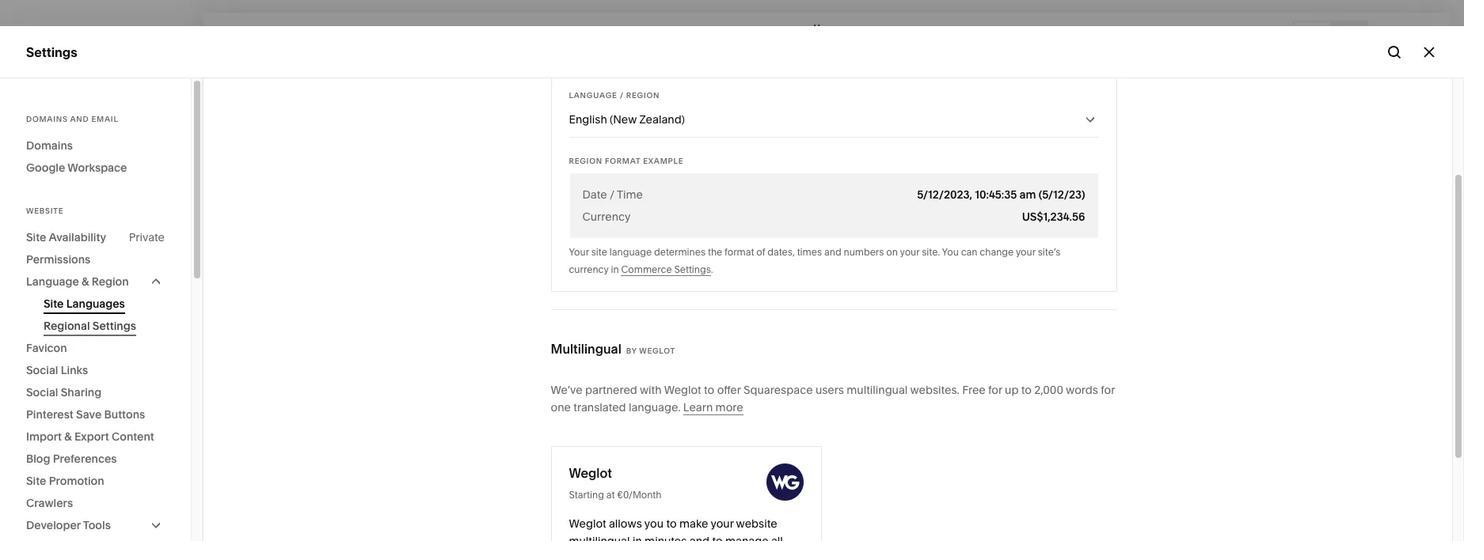 Task type: locate. For each thing, give the bounding box(es) containing it.
your right on
[[900, 246, 920, 258]]

weglot allows you to make your website multilingual in minutes and to manage al
[[569, 517, 783, 542]]

we've partnered with weglot to offer squarespace users multilingual websites. free for up to 2,000 words for one translated language.
[[551, 383, 1115, 415]]

social links link
[[26, 360, 165, 382]]

your left site's
[[1016, 246, 1036, 258]]

0 horizontal spatial for
[[988, 383, 1002, 398]]

site up "regional"
[[44, 297, 64, 311]]

website up site availability
[[26, 207, 64, 215]]

1 horizontal spatial and
[[690, 535, 710, 542]]

1 vertical spatial social
[[26, 386, 58, 400]]

words
[[1066, 383, 1098, 398]]

multilingual
[[847, 383, 908, 398], [569, 535, 630, 542]]

site
[[591, 246, 607, 258]]

settings down determines
[[674, 264, 711, 276]]

0 vertical spatial and
[[70, 115, 89, 124]]

2 horizontal spatial your
[[1016, 246, 1036, 258]]

1 domains from the top
[[26, 115, 68, 124]]

home
[[813, 22, 841, 34]]

weglot inside the weglot starting at €0/month
[[569, 466, 612, 481]]

any
[[540, 513, 558, 527]]

0 vertical spatial at
[[606, 489, 615, 501]]

& left export
[[64, 430, 72, 444]]

1 horizontal spatial your
[[900, 246, 920, 258]]

expires
[[848, 513, 887, 527]]

&
[[82, 275, 89, 289], [64, 430, 72, 444]]

to left manage
[[712, 535, 723, 542]]

and inside weglot allows you to make your website multilingual in minutes and to manage al
[[690, 535, 710, 542]]

0 vertical spatial website
[[26, 98, 76, 114]]

settings up asset library link
[[93, 319, 136, 333]]

learn
[[683, 401, 713, 415]]

10:45:35
[[975, 188, 1017, 202]]

for left up
[[988, 383, 1002, 398]]

website up manage
[[736, 517, 777, 531]]

social down favicon
[[26, 363, 58, 378]]

in down language
[[611, 264, 619, 276]]

selling
[[26, 127, 67, 143]]

website down starting
[[585, 513, 626, 527]]

am
[[1020, 188, 1036, 202]]

2 vertical spatial site
[[26, 474, 46, 489]]

crawlers
[[26, 497, 73, 511]]

weglot up starting
[[569, 466, 612, 481]]

time,
[[445, 513, 471, 527]]

one
[[551, 401, 571, 415]]

1 horizontal spatial multilingual
[[847, 383, 908, 398]]

1 vertical spatial domains
[[26, 139, 73, 153]]

(new
[[610, 112, 637, 127]]

1 horizontal spatial website
[[736, 517, 777, 531]]

English (New Zealand) field
[[569, 102, 1099, 137]]

0 vertical spatial site
[[26, 230, 46, 245]]

tools
[[83, 519, 111, 533]]

settings
[[26, 44, 77, 60], [674, 264, 711, 276], [93, 319, 136, 333], [26, 364, 76, 380]]

minutes
[[645, 535, 687, 542]]

weglot up learn
[[664, 383, 701, 398]]

marketing link
[[26, 154, 176, 173]]

acuity scheduling link
[[26, 240, 176, 259]]

in down allows
[[633, 535, 642, 542]]

0 horizontal spatial your
[[711, 517, 734, 531]]

0 vertical spatial social
[[26, 363, 58, 378]]

/ for time
[[610, 188, 615, 202]]

date / time
[[582, 188, 643, 202]]

tab list
[[1294, 22, 1367, 47]]

region inside dropdown button
[[92, 275, 129, 289]]

1 horizontal spatial for
[[1101, 383, 1115, 398]]

0 horizontal spatial /
[[610, 188, 615, 202]]

region up the site languages link at the left
[[92, 275, 129, 289]]

site for site languages
[[44, 297, 64, 311]]

1 vertical spatial in
[[633, 535, 642, 542]]

domains link
[[26, 135, 165, 157]]

0 horizontal spatial at
[[606, 489, 615, 501]]

& up site languages
[[82, 275, 89, 289]]

languages
[[66, 297, 125, 311]]

google
[[26, 161, 65, 175]]

google workspace link
[[26, 157, 165, 179]]

1 vertical spatial at
[[782, 513, 792, 527]]

site down blog
[[26, 474, 46, 489]]

1 horizontal spatial /
[[620, 91, 624, 100]]

zealand)
[[639, 112, 685, 127]]

1 vertical spatial &
[[64, 430, 72, 444]]

site for site availability
[[26, 230, 46, 245]]

0 vertical spatial /
[[620, 91, 624, 100]]

2 horizontal spatial and
[[824, 246, 841, 258]]

settings down favicon
[[26, 364, 76, 380]]

and down make
[[690, 535, 710, 542]]

preferences
[[53, 452, 117, 466]]

/ right date
[[610, 188, 615, 202]]

1 vertical spatial website
[[26, 207, 64, 215]]

at right starting
[[606, 489, 615, 501]]

plan.
[[629, 513, 654, 527]]

blog
[[26, 452, 50, 466]]

region up english (new zealand)
[[626, 91, 660, 100]]

for
[[378, 513, 395, 527]]

weglot down starting
[[569, 517, 606, 531]]

2 vertical spatial region
[[92, 275, 129, 289]]

domains for and
[[26, 115, 68, 124]]

1 horizontal spatial in
[[633, 535, 642, 542]]

developer tools link
[[26, 515, 165, 537]]

your right make
[[711, 517, 734, 531]]

for right words
[[1101, 383, 1115, 398]]

site's
[[1038, 246, 1061, 258]]

tara schultz tarashultz49@gmail.com
[[63, 444, 173, 469]]

make
[[679, 517, 708, 531]]

1 vertical spatial multilingual
[[569, 535, 630, 542]]

help link
[[26, 392, 54, 409]]

0 horizontal spatial in
[[611, 264, 619, 276]]

acuity scheduling
[[26, 241, 136, 257]]

domains up selling
[[26, 115, 68, 124]]

off
[[524, 513, 537, 527]]

2 horizontal spatial region
[[626, 91, 660, 100]]

2 domains from the top
[[26, 139, 73, 153]]

favicon social links social sharing pinterest save buttons import & export content blog preferences site promotion crawlers
[[26, 341, 154, 511]]

import
[[26, 430, 62, 444]]

1 vertical spatial region
[[569, 157, 603, 166]]

language up english
[[569, 91, 617, 100]]

weglot inside multilingual by weglot
[[639, 347, 675, 356]]

your inside weglot allows you to make your website multilingual in minutes and to manage al
[[711, 517, 734, 531]]

0 vertical spatial multilingual
[[847, 383, 908, 398]]

0 horizontal spatial language
[[26, 275, 79, 289]]

change
[[980, 246, 1014, 258]]

settings up domains and email
[[26, 44, 77, 60]]

2 for from the left
[[1101, 383, 1115, 398]]

1 horizontal spatial &
[[82, 275, 89, 289]]

0 vertical spatial domains
[[26, 115, 68, 124]]

website up domains and email
[[26, 98, 76, 114]]

region
[[626, 91, 660, 100], [569, 157, 603, 166], [92, 275, 129, 289]]

website inside weglot allows you to make your website multilingual in minutes and to manage al
[[736, 517, 777, 531]]

developer tools
[[26, 519, 111, 533]]

at left checkout.
[[782, 513, 792, 527]]

1 vertical spatial site
[[44, 297, 64, 311]]

a
[[398, 513, 404, 527]]

€0/month
[[617, 489, 662, 501]]

to right up
[[1021, 383, 1032, 398]]

developer
[[26, 519, 81, 533]]

0 horizontal spatial multilingual
[[569, 535, 630, 542]]

1 social from the top
[[26, 363, 58, 378]]

0 vertical spatial language
[[569, 91, 617, 100]]

/ up (new
[[620, 91, 624, 100]]

weglot right by
[[639, 347, 675, 356]]

site down analytics
[[26, 230, 46, 245]]

language down permissions
[[26, 275, 79, 289]]

weglot logo image
[[766, 464, 803, 501]]

region for language / region
[[626, 91, 660, 100]]

domains up marketing
[[26, 139, 73, 153]]

multilingual down allows
[[569, 535, 630, 542]]

language inside dropdown button
[[26, 275, 79, 289]]

0 vertical spatial region
[[626, 91, 660, 100]]

1 vertical spatial /
[[610, 188, 615, 202]]

private
[[129, 230, 165, 245]]

0 vertical spatial &
[[82, 275, 89, 289]]

up
[[1005, 383, 1019, 398]]

determines
[[654, 246, 706, 258]]

0 horizontal spatial region
[[92, 275, 129, 289]]

at
[[606, 489, 615, 501], [782, 513, 792, 527]]

your
[[569, 246, 589, 258]]

sharing
[[61, 386, 101, 400]]

settings inside regional settings link
[[93, 319, 136, 333]]

with
[[640, 383, 662, 398]]

domains inside domains google workspace
[[26, 139, 73, 153]]

0 horizontal spatial and
[[70, 115, 89, 124]]

social up pinterest
[[26, 386, 58, 400]]

1 vertical spatial language
[[26, 275, 79, 289]]

links
[[61, 363, 88, 378]]

tarashultz49@gmail.com
[[63, 457, 173, 469]]

language
[[569, 91, 617, 100], [26, 275, 79, 289]]

marketing
[[26, 155, 88, 171]]

multilingual right "users"
[[847, 383, 908, 398]]

take
[[474, 513, 496, 527]]

2 social from the top
[[26, 386, 58, 400]]

library
[[63, 335, 105, 351]]

at inside the weglot starting at €0/month
[[606, 489, 615, 501]]

and left "email"
[[70, 115, 89, 124]]

new
[[561, 513, 583, 527]]

language & region link
[[26, 271, 165, 293]]

language
[[610, 246, 652, 258]]

english
[[569, 112, 607, 127]]

use
[[657, 513, 677, 527]]

in
[[611, 264, 619, 276], [633, 535, 642, 542]]

1 vertical spatial and
[[824, 246, 841, 258]]

commerce settings .
[[621, 264, 713, 276]]

and right times
[[824, 246, 841, 258]]

region up date
[[569, 157, 603, 166]]

schultz
[[84, 444, 117, 456]]

0 horizontal spatial &
[[64, 430, 72, 444]]

1 horizontal spatial at
[[782, 513, 792, 527]]

2 vertical spatial and
[[690, 535, 710, 542]]

to
[[704, 383, 714, 398], [1021, 383, 1032, 398], [666, 517, 677, 531], [712, 535, 723, 542]]

0 vertical spatial in
[[611, 264, 619, 276]]

your
[[900, 246, 920, 258], [1016, 246, 1036, 258], [711, 517, 734, 531]]

1 horizontal spatial language
[[569, 91, 617, 100]]



Task type: describe. For each thing, give the bounding box(es) containing it.
language.
[[629, 401, 681, 415]]

weglot starting at €0/month
[[569, 466, 662, 501]]

to up the learn more
[[704, 383, 714, 398]]

asset
[[26, 335, 60, 351]]

limited
[[407, 513, 443, 527]]

to up the minutes
[[666, 517, 677, 531]]

1 horizontal spatial region
[[569, 157, 603, 166]]

weglot inside we've partnered with weglot to offer squarespace users multilingual websites. free for up to 2,000 words for one translated language.
[[664, 383, 701, 398]]

1 website from the top
[[26, 98, 76, 114]]

asset library
[[26, 335, 105, 351]]

numbers
[[844, 246, 884, 258]]

language for language & region
[[26, 275, 79, 289]]

multilingual inside we've partnered with weglot to offer squarespace users multilingual websites. free for up to 2,000 words for one translated language.
[[847, 383, 908, 398]]

dates,
[[768, 246, 795, 258]]

you
[[942, 246, 959, 258]]

language & region
[[26, 275, 129, 289]]

squarespace
[[744, 383, 813, 398]]

manage
[[725, 535, 769, 542]]

scheduling
[[67, 241, 136, 257]]

language & region button
[[26, 271, 165, 293]]

time
[[617, 188, 643, 202]]

help
[[26, 392, 54, 408]]

favicon
[[26, 341, 67, 356]]

weglot inside weglot allows you to make your website multilingual in minutes and to manage al
[[569, 517, 606, 531]]

domains google workspace
[[26, 139, 127, 175]]

can
[[961, 246, 978, 258]]

learn more link
[[683, 401, 743, 416]]

tara
[[63, 444, 82, 456]]

selling link
[[26, 126, 176, 145]]

multilingual by weglot
[[551, 341, 675, 357]]

in inside your site language determines the format of dates, times and numbers on your site. you can change your site's currency in
[[611, 264, 619, 276]]

multilingual
[[551, 341, 621, 357]]

users
[[816, 383, 844, 398]]

2,000
[[1034, 383, 1063, 398]]

/ for region
[[620, 91, 624, 100]]

us$1,234.56
[[1022, 210, 1085, 224]]

regional
[[44, 319, 90, 333]]

free
[[962, 383, 986, 398]]

5/12/2023, 10:45:35 am (5/12/23)
[[917, 188, 1085, 202]]

format
[[605, 157, 641, 166]]

import & export content link
[[26, 426, 165, 448]]

site languages link
[[44, 293, 165, 315]]

1 for from the left
[[988, 383, 1002, 398]]

the
[[708, 246, 722, 258]]

language for language / region
[[569, 91, 617, 100]]

0 horizontal spatial website
[[585, 513, 626, 527]]

allows
[[609, 517, 642, 531]]

times
[[797, 246, 822, 258]]

format
[[725, 246, 754, 258]]

12/8/2023.
[[889, 513, 944, 527]]

on
[[886, 246, 898, 258]]

domains for google
[[26, 139, 73, 153]]

multilingual inside weglot allows you to make your website multilingual in minutes and to manage al
[[569, 535, 630, 542]]

currency
[[569, 264, 609, 276]]

by
[[626, 347, 637, 356]]

more
[[716, 401, 743, 415]]

of
[[757, 246, 765, 258]]

developer tools button
[[26, 515, 165, 537]]

example
[[643, 157, 684, 166]]

permissions link
[[26, 249, 165, 271]]

permissions
[[26, 253, 91, 267]]

content
[[112, 430, 154, 444]]

we've
[[551, 383, 583, 398]]

offer
[[717, 383, 741, 398]]

2 website from the top
[[26, 207, 64, 215]]

(5/12/23)
[[1039, 188, 1085, 202]]

social sharing link
[[26, 382, 165, 404]]

your site language determines the format of dates, times and numbers on your site. you can change your site's currency in
[[569, 246, 1061, 276]]

english (new zealand)
[[569, 112, 685, 127]]

& inside dropdown button
[[82, 275, 89, 289]]

site.
[[922, 246, 940, 258]]

and inside your site language determines the format of dates, times and numbers on your site. you can change your site's currency in
[[824, 246, 841, 258]]

save
[[76, 408, 102, 422]]

commerce settings link
[[621, 264, 711, 276]]

language / region
[[569, 91, 660, 100]]

region for language & region
[[92, 275, 129, 289]]

20%
[[499, 513, 521, 527]]

website link
[[26, 97, 176, 116]]

export
[[74, 430, 109, 444]]

settings inside settings link
[[26, 364, 76, 380]]

site availability
[[26, 230, 106, 245]]

buttons
[[104, 408, 145, 422]]

site inside favicon social links social sharing pinterest save buttons import & export content blog preferences site promotion crawlers
[[26, 474, 46, 489]]

blog preferences link
[[26, 448, 165, 470]]

you
[[644, 517, 664, 531]]

& inside favicon social links social sharing pinterest save buttons import & export content blog preferences site promotion crawlers
[[64, 430, 72, 444]]

analytics link
[[26, 211, 176, 230]]

.
[[711, 264, 713, 276]]

regional settings link
[[44, 315, 165, 337]]

websites.
[[910, 383, 960, 398]]

in inside weglot allows you to make your website multilingual in minutes and to manage al
[[633, 535, 642, 542]]

site languages
[[44, 297, 125, 311]]

analytics
[[26, 212, 82, 228]]

workspace
[[68, 161, 127, 175]]

domains and email
[[26, 115, 118, 124]]



Task type: vqa. For each thing, say whether or not it's contained in the screenshot.
the this in Products with this tag or category will now appear as related products.
no



